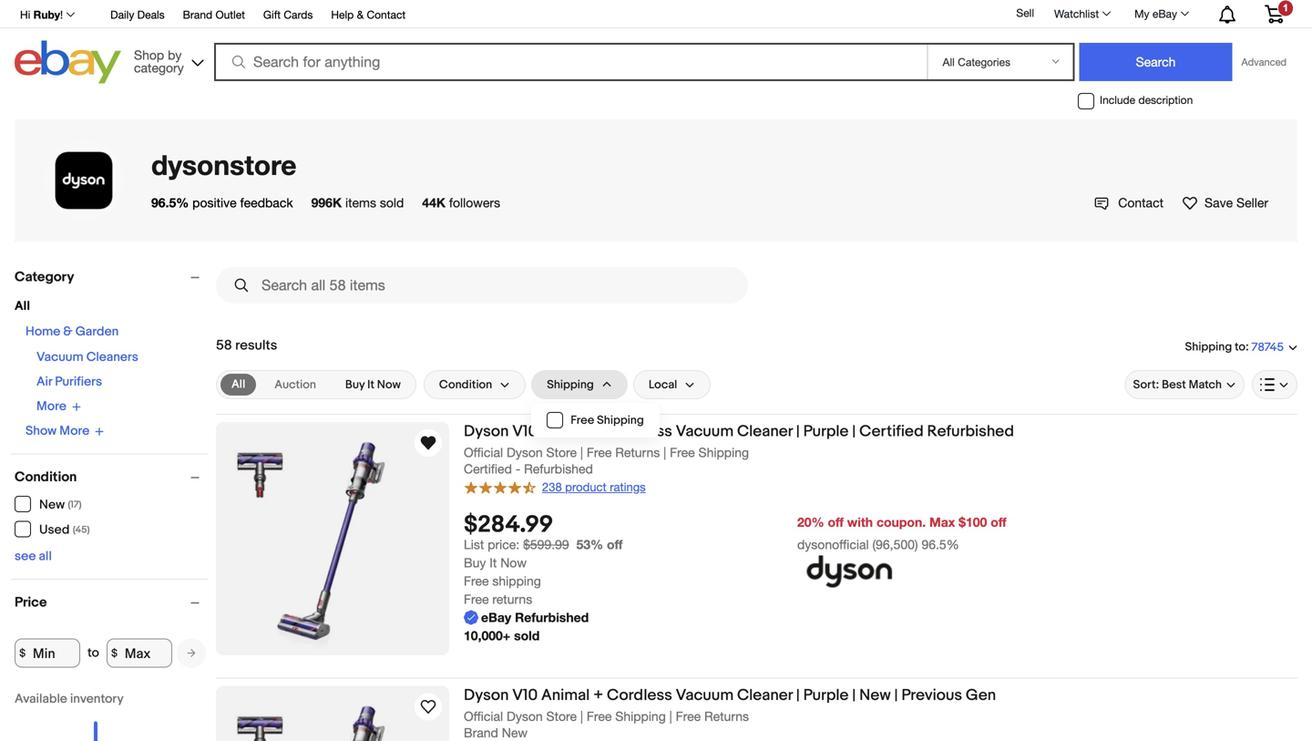 Task type: describe. For each thing, give the bounding box(es) containing it.
shop by category button
[[126, 41, 208, 80]]

all
[[39, 549, 52, 564]]

shop by category banner
[[10, 0, 1298, 88]]

& for home
[[63, 324, 73, 340]]

0 horizontal spatial now
[[377, 378, 401, 392]]

home
[[26, 324, 60, 340]]

local button
[[633, 370, 711, 399]]

see all
[[15, 549, 52, 564]]

store inside dyson v10 animal + cordless vacuum cleaner | purple | certified refurbished official dyson store | free returns | free shipping certified - refurbished
[[547, 445, 577, 460]]

contact inside 'link'
[[1119, 195, 1164, 210]]

96.5% positive feedback
[[151, 195, 293, 210]]

58
[[216, 337, 232, 354]]

dyson v10 animal + cordless vacuum cleaner | purple | new | previous gen image
[[216, 686, 449, 741]]

v10 for official
[[513, 422, 538, 441]]

1 vertical spatial refurbished
[[524, 461, 593, 477]]

Search for anything text field
[[217, 45, 924, 79]]

now inside dysonofficial (96,500) 96.5% buy it now
[[501, 555, 527, 570]]

my
[[1135, 7, 1150, 20]]

all link
[[221, 374, 256, 396]]

include description
[[1100, 94, 1194, 106]]

53%
[[577, 537, 604, 552]]

-
[[516, 461, 521, 477]]

0 horizontal spatial 96.5%
[[151, 195, 189, 210]]

1 horizontal spatial off
[[828, 514, 844, 529]]

see
[[15, 549, 36, 564]]

cleaners
[[86, 350, 138, 365]]

with
[[848, 514, 873, 529]]

dysonstore link
[[151, 148, 297, 181]]

vacuum cleaners link
[[36, 350, 138, 365]]

sort: best match
[[1134, 378, 1223, 392]]

shop by category
[[134, 47, 184, 75]]

dyson v10 animal + cordless vacuum cleaner | purple | new | previous gen link
[[464, 686, 1298, 708]]

gift cards
[[263, 8, 313, 21]]

0 vertical spatial refurbished
[[928, 422, 1015, 441]]

dyson v10 animal + cordless vacuum cleaner | purple | certified refurbished heading
[[464, 422, 1015, 441]]

previous
[[902, 686, 963, 705]]

(17)
[[68, 499, 82, 511]]

0 horizontal spatial off
[[607, 537, 623, 552]]

deals
[[137, 8, 165, 21]]

advanced link
[[1233, 44, 1296, 80]]

gift cards link
[[263, 5, 313, 26]]

new (17)
[[39, 497, 82, 513]]

shipping button
[[532, 370, 628, 399]]

to inside the shipping to : 78745
[[1235, 340, 1246, 354]]

Minimum Value in $ text field
[[15, 639, 80, 668]]

refurbished inside free shipping free returns ebay refurbished 10,000+ sold
[[515, 610, 589, 625]]

1 vertical spatial condition button
[[15, 469, 208, 485]]

dyson right you are watching this item, click to unwatch icon
[[464, 422, 509, 441]]

& for help
[[357, 8, 364, 21]]

1
[[1284, 2, 1289, 13]]

shop
[[134, 47, 164, 62]]

list
[[464, 537, 484, 552]]

(45)
[[73, 524, 90, 536]]

eBay Refurbished text field
[[464, 608, 589, 627]]

buy it now link
[[335, 374, 412, 396]]

44k
[[422, 195, 446, 210]]

watch dyson v10 animal + cordless vacuum cleaner | purple | new | previous gen image
[[418, 696, 439, 718]]

seller
[[1237, 195, 1269, 210]]

0 vertical spatial sold
[[380, 195, 404, 210]]

official inside dyson v10 animal + cordless vacuum cleaner | purple | certified refurbished official dyson store | free returns | free shipping certified - refurbished
[[464, 445, 503, 460]]

shipping to : 78745
[[1186, 340, 1285, 355]]

description
[[1139, 94, 1194, 106]]

(96,500)
[[873, 537, 919, 552]]

free shipping
[[571, 413, 644, 427]]

1 vertical spatial condition
[[15, 469, 77, 485]]

price:
[[488, 537, 520, 552]]

home & garden link
[[26, 324, 119, 340]]

sort:
[[1134, 378, 1160, 392]]

0 horizontal spatial to
[[88, 645, 99, 661]]

dysonstore
[[151, 148, 297, 181]]

help & contact link
[[331, 5, 406, 26]]

1 vertical spatial certified
[[464, 461, 512, 477]]

dysonofficial
[[798, 537, 869, 552]]

contact inside account navigation
[[367, 8, 406, 21]]

results
[[235, 337, 277, 354]]

vacuum cleaners air purifiers
[[36, 350, 138, 390]]

by
[[168, 47, 182, 62]]

air purifiers link
[[36, 374, 102, 390]]

dysonstore image
[[44, 140, 124, 221]]

daily deals link
[[110, 5, 165, 26]]

sell link
[[1009, 6, 1043, 19]]

sort: best match button
[[1126, 370, 1245, 399]]

ratings
[[610, 480, 646, 494]]

cleaner for certified
[[738, 422, 793, 441]]

0 vertical spatial new
[[39, 497, 65, 513]]

product
[[566, 480, 607, 494]]

buy inside buy it now link
[[345, 378, 365, 392]]

used
[[39, 522, 70, 538]]

save seller button
[[1182, 193, 1269, 212]]

0 horizontal spatial all
[[15, 299, 30, 314]]

ruby
[[33, 8, 60, 21]]

auction link
[[264, 374, 327, 396]]

it inside dysonofficial (96,500) 96.5% buy it now
[[490, 555, 497, 570]]

Search all 58 items field
[[216, 267, 749, 304]]

all inside "$284.99" main content
[[232, 377, 245, 392]]

brand outlet
[[183, 8, 245, 21]]

v10 for previous
[[513, 686, 538, 705]]

category
[[134, 60, 184, 75]]

watchlist link
[[1045, 3, 1120, 25]]

best
[[1163, 378, 1187, 392]]

shipping inside the shipping to : 78745
[[1186, 340, 1233, 354]]

:
[[1246, 340, 1250, 354]]

local
[[649, 378, 678, 392]]

buy it now
[[345, 378, 401, 392]]

ebay inside free shipping free returns ebay refurbished 10,000+ sold
[[481, 610, 512, 625]]

20%
[[798, 514, 825, 529]]

animal for official
[[542, 422, 590, 441]]

you are watching this item, click to unwatch image
[[418, 432, 439, 454]]

used (45)
[[39, 522, 90, 538]]

1 vertical spatial new
[[860, 686, 891, 705]]

dyson up -
[[507, 445, 543, 460]]

items
[[345, 195, 376, 210]]

coupon.
[[877, 514, 926, 529]]

dyson v10 animal + cordless vacuum cleaner | purple | new | previous gen official dyson store | free shipping | free returns brand new
[[464, 686, 997, 740]]

sold inside free shipping free returns ebay refurbished 10,000+ sold
[[514, 628, 540, 643]]

58 results
[[216, 337, 277, 354]]

show more
[[26, 423, 90, 439]]



Task type: locate. For each thing, give the bounding box(es) containing it.
all
[[15, 299, 30, 314], [232, 377, 245, 392]]

0 vertical spatial contact
[[367, 8, 406, 21]]

vacuum for official
[[676, 422, 734, 441]]

0 horizontal spatial condition
[[15, 469, 77, 485]]

0 vertical spatial cordless
[[607, 422, 673, 441]]

1 vertical spatial sold
[[514, 628, 540, 643]]

1 v10 from the top
[[513, 422, 538, 441]]

brand inside 'dyson v10 animal + cordless vacuum cleaner | purple | new | previous gen official dyson store | free shipping | free returns brand new'
[[464, 725, 499, 740]]

visit dysonofficial ebay store! image
[[798, 554, 902, 590]]

contact left save
[[1119, 195, 1164, 210]]

1 vertical spatial cordless
[[607, 686, 673, 705]]

more down more button
[[60, 423, 90, 439]]

animal inside dyson v10 animal + cordless vacuum cleaner | purple | certified refurbished official dyson store | free returns | free shipping certified - refurbished
[[542, 422, 590, 441]]

all up home
[[15, 299, 30, 314]]

shipping inside dropdown button
[[547, 378, 594, 392]]

v10
[[513, 422, 538, 441], [513, 686, 538, 705]]

to right minimum value in $ text box at the bottom
[[88, 645, 99, 661]]

cards
[[284, 8, 313, 21]]

brand inside account navigation
[[183, 8, 213, 21]]

$100
[[959, 514, 988, 529]]

cleaner inside dyson v10 animal + cordless vacuum cleaner | purple | certified refurbished official dyson store | free returns | free shipping certified - refurbished
[[738, 422, 793, 441]]

0 vertical spatial certified
[[860, 422, 924, 441]]

brand
[[183, 8, 213, 21], [464, 725, 499, 740]]

1 horizontal spatial to
[[1235, 340, 1246, 354]]

condition inside dropdown button
[[439, 378, 492, 392]]

1 vertical spatial returns
[[705, 709, 749, 724]]

sold down ebay refurbished text field
[[514, 628, 540, 643]]

1 link
[[1254, 0, 1296, 26]]

returns up the ratings
[[616, 445, 660, 460]]

1 purple from the top
[[804, 422, 849, 441]]

daily deals
[[110, 8, 165, 21]]

gen
[[966, 686, 997, 705]]

animal down "shipping" dropdown button
[[542, 422, 590, 441]]

$ up "available"
[[19, 647, 26, 660]]

to
[[1235, 340, 1246, 354], [88, 645, 99, 661]]

0 vertical spatial +
[[594, 422, 604, 441]]

0 horizontal spatial ebay
[[481, 610, 512, 625]]

1 horizontal spatial returns
[[705, 709, 749, 724]]

show more button
[[26, 423, 104, 439]]

cordless inside 'dyson v10 animal + cordless vacuum cleaner | purple | new | previous gen official dyson store | free shipping | free returns brand new'
[[607, 686, 673, 705]]

All selected text field
[[232, 377, 245, 393]]

condition button up (17)
[[15, 469, 208, 485]]

$
[[19, 647, 26, 660], [111, 647, 118, 660]]

0 vertical spatial store
[[547, 445, 577, 460]]

0 vertical spatial condition
[[439, 378, 492, 392]]

dyson v10 animal + cordless vacuum cleaner | purple | certified refurbished image
[[216, 422, 449, 656]]

animal inside 'dyson v10 animal + cordless vacuum cleaner | purple | new | previous gen official dyson store | free shipping | free returns brand new'
[[542, 686, 590, 705]]

0 horizontal spatial brand
[[183, 8, 213, 21]]

purifiers
[[55, 374, 102, 390]]

refurbished down the returns
[[515, 610, 589, 625]]

1 vertical spatial it
[[490, 555, 497, 570]]

ebay inside my ebay link
[[1153, 7, 1178, 20]]

0 horizontal spatial buy
[[345, 378, 365, 392]]

help
[[331, 8, 354, 21]]

1 horizontal spatial all
[[232, 377, 245, 392]]

dyson v10 animal + cordless vacuum cleaner | purple | new | previous gen heading
[[464, 686, 997, 705]]

2 horizontal spatial off
[[991, 514, 1007, 529]]

gift
[[263, 8, 281, 21]]

cleaner
[[738, 422, 793, 441], [738, 686, 793, 705]]

to left 78745
[[1235, 340, 1246, 354]]

dyson v10 animal + cordless vacuum cleaner | purple | certified refurbished link
[[464, 422, 1298, 444]]

vacuum inside dyson v10 animal + cordless vacuum cleaner | purple | certified refurbished official dyson store | free returns | free shipping certified - refurbished
[[676, 422, 734, 441]]

0 horizontal spatial $
[[19, 647, 26, 660]]

996k
[[311, 195, 342, 210]]

2 cleaner from the top
[[738, 686, 793, 705]]

purple inside 'dyson v10 animal + cordless vacuum cleaner | purple | new | previous gen official dyson store | free shipping | free returns brand new'
[[804, 686, 849, 705]]

certified left -
[[464, 461, 512, 477]]

official right you are watching this item, click to unwatch icon
[[464, 445, 503, 460]]

condition button
[[424, 370, 526, 399], [15, 469, 208, 485]]

animal
[[542, 422, 590, 441], [542, 686, 590, 705]]

off up dysonofficial
[[828, 514, 844, 529]]

ebay right my
[[1153, 7, 1178, 20]]

dyson right the 'watch dyson v10 animal + cordless vacuum cleaner | purple | new | previous gen' "icon"
[[464, 686, 509, 705]]

shipping
[[493, 573, 541, 588]]

0 vertical spatial v10
[[513, 422, 538, 441]]

1 horizontal spatial now
[[501, 555, 527, 570]]

1 + from the top
[[594, 422, 604, 441]]

$ for maximum value in $ text box
[[111, 647, 118, 660]]

cordless for official
[[607, 422, 673, 441]]

buy right auction
[[345, 378, 365, 392]]

buy
[[345, 378, 365, 392], [464, 555, 486, 570]]

1 vertical spatial now
[[501, 555, 527, 570]]

off right $100
[[991, 514, 1007, 529]]

0 vertical spatial official
[[464, 445, 503, 460]]

cleaner for new
[[738, 686, 793, 705]]

condition button inside "$284.99" main content
[[424, 370, 526, 399]]

more button
[[36, 399, 81, 414]]

0 vertical spatial &
[[357, 8, 364, 21]]

1 vertical spatial more
[[60, 423, 90, 439]]

returns inside 'dyson v10 animal + cordless vacuum cleaner | purple | new | previous gen official dyson store | free shipping | free returns brand new'
[[705, 709, 749, 724]]

0 vertical spatial vacuum
[[36, 350, 84, 365]]

0 vertical spatial it
[[368, 378, 375, 392]]

my ebay
[[1135, 7, 1178, 20]]

save
[[1205, 195, 1234, 210]]

1 horizontal spatial sold
[[514, 628, 540, 643]]

now
[[377, 378, 401, 392], [501, 555, 527, 570]]

$599.99
[[523, 537, 570, 552]]

1 horizontal spatial ebay
[[1153, 7, 1178, 20]]

1 horizontal spatial condition
[[439, 378, 492, 392]]

listing options selector. list view selected. image
[[1261, 377, 1290, 392]]

1 vertical spatial vacuum
[[676, 422, 734, 441]]

1 vertical spatial v10
[[513, 686, 538, 705]]

dyson down 10,000+
[[507, 709, 543, 724]]

0 vertical spatial 96.5%
[[151, 195, 189, 210]]

238 product ratings link
[[464, 479, 646, 495]]

available
[[15, 692, 67, 707]]

None submit
[[1080, 43, 1233, 81]]

1 cordless from the top
[[607, 422, 673, 441]]

+ inside 'dyson v10 animal + cordless vacuum cleaner | purple | new | previous gen official dyson store | free shipping | free returns brand new'
[[594, 686, 604, 705]]

vacuum for previous
[[676, 686, 734, 705]]

official inside 'dyson v10 animal + cordless vacuum cleaner | purple | new | previous gen official dyson store | free shipping | free returns brand new'
[[464, 709, 503, 724]]

show
[[26, 423, 57, 439]]

1 vertical spatial all
[[232, 377, 245, 392]]

1 vertical spatial &
[[63, 324, 73, 340]]

96.5% inside dysonofficial (96,500) 96.5% buy it now
[[922, 537, 960, 552]]

1 vertical spatial brand
[[464, 725, 499, 740]]

1 horizontal spatial &
[[357, 8, 364, 21]]

hi ruby !
[[20, 8, 63, 21]]

advanced
[[1242, 56, 1287, 68]]

purple for new
[[804, 686, 849, 705]]

238
[[542, 480, 562, 494]]

price
[[15, 594, 47, 611]]

v10 inside dyson v10 animal + cordless vacuum cleaner | purple | certified refurbished official dyson store | free returns | free shipping certified - refurbished
[[513, 422, 538, 441]]

condition button up you are watching this item, click to unwatch icon
[[424, 370, 526, 399]]

condition up you are watching this item, click to unwatch icon
[[439, 378, 492, 392]]

& inside account navigation
[[357, 8, 364, 21]]

1 store from the top
[[547, 445, 577, 460]]

1 horizontal spatial $
[[111, 647, 118, 660]]

certified up coupon. on the bottom right of the page
[[860, 422, 924, 441]]

0 vertical spatial buy
[[345, 378, 365, 392]]

1 horizontal spatial certified
[[860, 422, 924, 441]]

1 vertical spatial 96.5%
[[922, 537, 960, 552]]

contact right help
[[367, 8, 406, 21]]

!
[[60, 8, 63, 21]]

Maximum Value in $ text field
[[107, 639, 172, 668]]

all down 58 results
[[232, 377, 245, 392]]

1 vertical spatial ebay
[[481, 610, 512, 625]]

store inside 'dyson v10 animal + cordless vacuum cleaner | purple | new | previous gen official dyson store | free shipping | free returns brand new'
[[547, 709, 577, 724]]

it down price:
[[490, 555, 497, 570]]

$284.99
[[464, 511, 554, 539]]

off right 53%
[[607, 537, 623, 552]]

sell
[[1017, 6, 1035, 19]]

2 store from the top
[[547, 709, 577, 724]]

1 vertical spatial cleaner
[[738, 686, 793, 705]]

1 cleaner from the top
[[738, 422, 793, 441]]

2 horizontal spatial new
[[860, 686, 891, 705]]

0 vertical spatial brand
[[183, 8, 213, 21]]

include
[[1100, 94, 1136, 106]]

1 $ from the left
[[19, 647, 26, 660]]

my ebay link
[[1125, 3, 1198, 25]]

0 vertical spatial cleaner
[[738, 422, 793, 441]]

account navigation
[[10, 0, 1298, 28]]

dyson v10 animal + cordless vacuum cleaner | purple | certified refurbished official dyson store | free returns | free shipping certified - refurbished
[[464, 422, 1015, 477]]

1 horizontal spatial contact
[[1119, 195, 1164, 210]]

1 vertical spatial contact
[[1119, 195, 1164, 210]]

purple inside dyson v10 animal + cordless vacuum cleaner | purple | certified refurbished official dyson store | free returns | free shipping certified - refurbished
[[804, 422, 849, 441]]

1 horizontal spatial 96.5%
[[922, 537, 960, 552]]

sold right items
[[380, 195, 404, 210]]

returns
[[616, 445, 660, 460], [705, 709, 749, 724]]

animal for previous
[[542, 686, 590, 705]]

air
[[36, 374, 52, 390]]

2 v10 from the top
[[513, 686, 538, 705]]

home & garden
[[26, 324, 119, 340]]

1 horizontal spatial new
[[502, 725, 528, 740]]

outlet
[[216, 8, 245, 21]]

see all button
[[15, 549, 52, 564]]

official right the 'watch dyson v10 animal + cordless vacuum cleaner | purple | new | previous gen' "icon"
[[464, 709, 503, 724]]

1 horizontal spatial condition button
[[424, 370, 526, 399]]

contact link
[[1095, 195, 1164, 211]]

2 vertical spatial new
[[502, 725, 528, 740]]

1 official from the top
[[464, 445, 503, 460]]

condition up the new (17)
[[15, 469, 77, 485]]

certified
[[860, 422, 924, 441], [464, 461, 512, 477]]

1 vertical spatial +
[[594, 686, 604, 705]]

buy inside dysonofficial (96,500) 96.5% buy it now
[[464, 555, 486, 570]]

shipping
[[1186, 340, 1233, 354], [547, 378, 594, 392], [597, 413, 644, 427], [699, 445, 749, 460], [616, 709, 666, 724]]

10,000+
[[464, 628, 511, 643]]

238 product ratings
[[542, 480, 646, 494]]

vacuum
[[36, 350, 84, 365], [676, 422, 734, 441], [676, 686, 734, 705]]

2 $ from the left
[[111, 647, 118, 660]]

sold
[[380, 195, 404, 210], [514, 628, 540, 643]]

0 horizontal spatial contact
[[367, 8, 406, 21]]

free shipping link
[[533, 404, 659, 437]]

returns
[[493, 591, 533, 607]]

1 vertical spatial animal
[[542, 686, 590, 705]]

2 cordless from the top
[[607, 686, 673, 705]]

cordless for previous
[[607, 686, 673, 705]]

$284.99 main content
[[216, 260, 1298, 741]]

0 horizontal spatial it
[[368, 378, 375, 392]]

0 vertical spatial now
[[377, 378, 401, 392]]

+
[[594, 422, 604, 441], [594, 686, 604, 705]]

refurbished up $100
[[928, 422, 1015, 441]]

purple for certified
[[804, 422, 849, 441]]

refurbished up 238 product ratings "link"
[[524, 461, 593, 477]]

buy down list at the left
[[464, 555, 486, 570]]

more up show more
[[36, 399, 66, 414]]

followers
[[449, 195, 501, 210]]

auction
[[275, 378, 316, 392]]

$ up the inventory
[[111, 647, 118, 660]]

0 horizontal spatial sold
[[380, 195, 404, 210]]

purple
[[804, 422, 849, 441], [804, 686, 849, 705]]

78745
[[1252, 340, 1285, 355]]

1 horizontal spatial it
[[490, 555, 497, 570]]

2 + from the top
[[594, 686, 604, 705]]

it right auction link
[[368, 378, 375, 392]]

0 vertical spatial ebay
[[1153, 7, 1178, 20]]

& right help
[[357, 8, 364, 21]]

0 vertical spatial purple
[[804, 422, 849, 441]]

$ for minimum value in $ text box at the bottom
[[19, 647, 26, 660]]

0 vertical spatial animal
[[542, 422, 590, 441]]

hi
[[20, 8, 30, 21]]

shipping inside 'dyson v10 animal + cordless vacuum cleaner | purple | new | previous gen official dyson store | free shipping | free returns brand new'
[[616, 709, 666, 724]]

none submit inside shop by category banner
[[1080, 43, 1233, 81]]

+ inside dyson v10 animal + cordless vacuum cleaner | purple | certified refurbished official dyson store | free returns | free shipping certified - refurbished
[[594, 422, 604, 441]]

save seller
[[1205, 195, 1269, 210]]

2 official from the top
[[464, 709, 503, 724]]

2 purple from the top
[[804, 686, 849, 705]]

1 vertical spatial buy
[[464, 555, 486, 570]]

0 horizontal spatial &
[[63, 324, 73, 340]]

price button
[[15, 594, 208, 611]]

0 horizontal spatial certified
[[464, 461, 512, 477]]

returns inside dyson v10 animal + cordless vacuum cleaner | purple | certified refurbished official dyson store | free returns | free shipping certified - refurbished
[[616, 445, 660, 460]]

cordless inside dyson v10 animal + cordless vacuum cleaner | purple | certified refurbished official dyson store | free returns | free shipping certified - refurbished
[[607, 422, 673, 441]]

graph of available inventory between $0 and $1000+ image
[[15, 692, 170, 741]]

1 animal from the top
[[542, 422, 590, 441]]

vacuum inside 'dyson v10 animal + cordless vacuum cleaner | purple | new | previous gen official dyson store | free shipping | free returns brand new'
[[676, 686, 734, 705]]

96.5% left positive
[[151, 195, 189, 210]]

2 animal from the top
[[542, 686, 590, 705]]

1 vertical spatial to
[[88, 645, 99, 661]]

20% off with coupon. max $100 off list price: $599.99 53% off
[[464, 514, 1007, 552]]

shipping inside dyson v10 animal + cordless vacuum cleaner | purple | certified refurbished official dyson store | free returns | free shipping certified - refurbished
[[699, 445, 749, 460]]

refurbished
[[928, 422, 1015, 441], [524, 461, 593, 477], [515, 610, 589, 625]]

cordless
[[607, 422, 673, 441], [607, 686, 673, 705]]

available inventory
[[15, 692, 124, 707]]

0 horizontal spatial new
[[39, 497, 65, 513]]

free
[[571, 413, 595, 427], [587, 445, 612, 460], [670, 445, 695, 460], [464, 573, 489, 588], [464, 591, 489, 607], [587, 709, 612, 724], [676, 709, 701, 724]]

cleaner inside 'dyson v10 animal + cordless vacuum cleaner | purple | new | previous gen official dyson store | free shipping | free returns brand new'
[[738, 686, 793, 705]]

& right home
[[63, 324, 73, 340]]

0 horizontal spatial condition button
[[15, 469, 208, 485]]

+ for previous
[[594, 686, 604, 705]]

returns down dyson v10 animal + cordless vacuum cleaner | purple | new | previous gen heading
[[705, 709, 749, 724]]

1 vertical spatial purple
[[804, 686, 849, 705]]

2 vertical spatial vacuum
[[676, 686, 734, 705]]

1 horizontal spatial buy
[[464, 555, 486, 570]]

0 vertical spatial condition button
[[424, 370, 526, 399]]

store
[[547, 445, 577, 460], [547, 709, 577, 724]]

v10 down ebay refurbished text field
[[513, 686, 538, 705]]

condition
[[439, 378, 492, 392], [15, 469, 77, 485]]

garden
[[75, 324, 119, 340]]

v10 inside 'dyson v10 animal + cordless vacuum cleaner | purple | new | previous gen official dyson store | free shipping | free returns brand new'
[[513, 686, 538, 705]]

+ for official
[[594, 422, 604, 441]]

0 vertical spatial to
[[1235, 340, 1246, 354]]

v10 up -
[[513, 422, 538, 441]]

1 vertical spatial official
[[464, 709, 503, 724]]

dysonofficial (96,500) 96.5% buy it now
[[464, 537, 960, 570]]

1 horizontal spatial brand
[[464, 725, 499, 740]]

daily
[[110, 8, 134, 21]]

animal down ebay refurbished text field
[[542, 686, 590, 705]]

&
[[357, 8, 364, 21], [63, 324, 73, 340]]

0 vertical spatial returns
[[616, 445, 660, 460]]

96.5% down max
[[922, 537, 960, 552]]

match
[[1189, 378, 1223, 392]]

2 vertical spatial refurbished
[[515, 610, 589, 625]]

vacuum inside the vacuum cleaners air purifiers
[[36, 350, 84, 365]]

0 vertical spatial more
[[36, 399, 66, 414]]

0 horizontal spatial returns
[[616, 445, 660, 460]]

ebay up 10,000+
[[481, 610, 512, 625]]

0 vertical spatial all
[[15, 299, 30, 314]]

1 vertical spatial store
[[547, 709, 577, 724]]



Task type: vqa. For each thing, say whether or not it's contained in the screenshot.
Returns
yes



